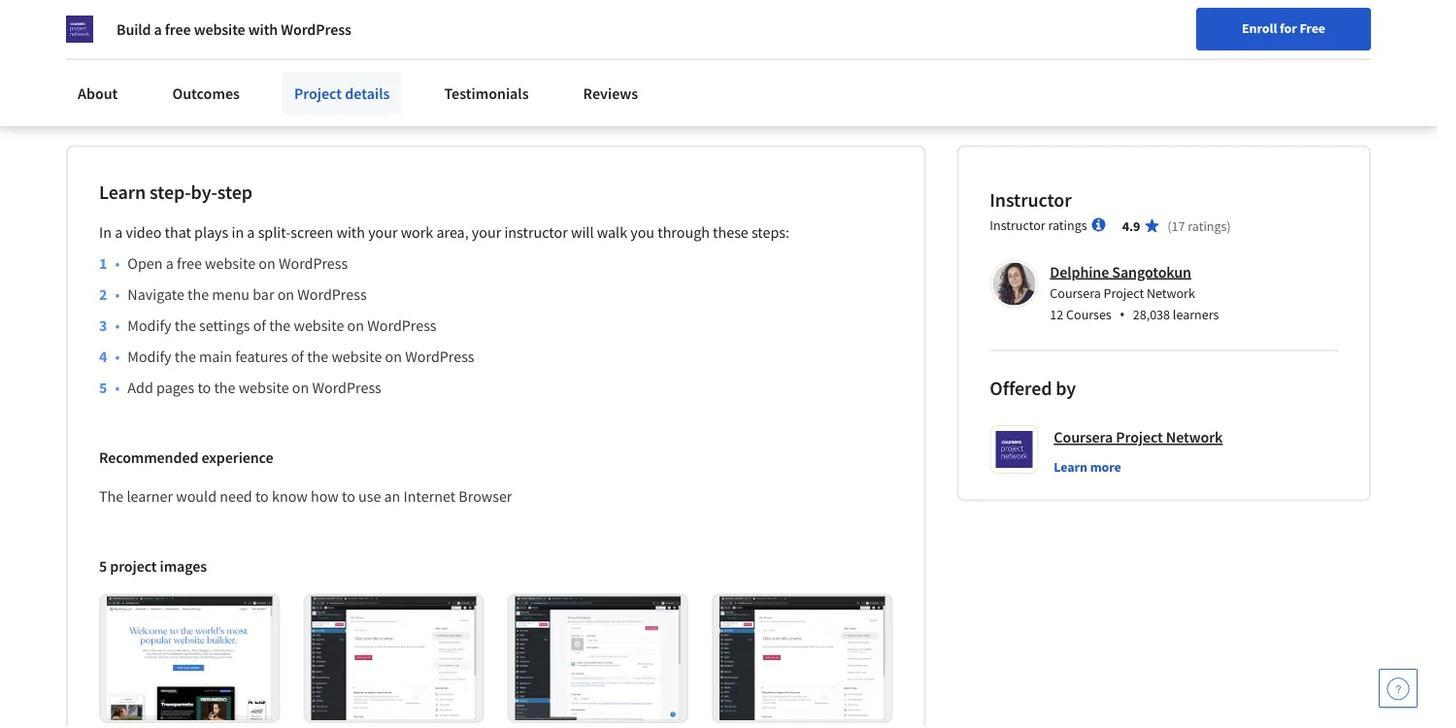 Task type: vqa. For each thing, say whether or not it's contained in the screenshot.
cash
no



Task type: locate. For each thing, give the bounding box(es) containing it.
open
[[128, 254, 163, 273]]

1 vertical spatial instructor
[[990, 216, 1046, 234]]

learn for learn more
[[1054, 458, 1088, 475]]

that
[[165, 223, 191, 242]]

wordpress
[[281, 19, 351, 39], [279, 254, 348, 273], [297, 285, 367, 304], [367, 316, 437, 335], [405, 347, 474, 367], [312, 378, 381, 398]]

website up 'outcomes'
[[194, 19, 245, 39]]

5 project images
[[99, 557, 207, 576]]

coursera up learn more
[[1054, 428, 1113, 447]]

0 vertical spatial network
[[1147, 285, 1195, 302]]

network
[[1147, 285, 1195, 302], [1166, 428, 1223, 447]]

free down 'that'
[[177, 254, 202, 273]]

outcomes link
[[161, 72, 251, 115]]

learners
[[1173, 306, 1219, 323]]

know
[[272, 487, 308, 506]]

a
[[154, 19, 162, 39], [115, 223, 123, 242], [247, 223, 255, 242], [166, 254, 174, 273]]

delphine
[[1050, 262, 1109, 282]]

ratings
[[1048, 216, 1087, 234], [1188, 217, 1227, 234]]

modify down navigate
[[128, 316, 172, 335]]

these
[[713, 223, 749, 242]]

• for • modify the settings of the website on wordpress
[[115, 316, 120, 335]]

coursera project network image
[[66, 16, 93, 43]]

walk
[[597, 223, 627, 242]]

testimonials
[[444, 84, 529, 103]]

ratings up the delphine
[[1048, 216, 1087, 234]]

•
[[115, 254, 120, 273], [115, 285, 120, 304], [1120, 304, 1125, 325], [115, 316, 120, 335], [115, 347, 120, 367], [115, 378, 120, 398]]

modify
[[128, 316, 172, 335], [128, 347, 172, 367]]

experience
[[201, 448, 273, 468]]

of
[[253, 316, 266, 335], [291, 347, 304, 367]]

work
[[401, 223, 433, 242]]

• for • navigate the menu bar on wordpress
[[115, 285, 120, 304]]

enroll for free button
[[1197, 8, 1371, 51]]

coursera image
[[23, 16, 147, 47]]

read less
[[66, 94, 129, 112]]

(
[[1168, 217, 1172, 234]]

1 vertical spatial modify
[[128, 347, 172, 367]]

your left work
[[368, 223, 398, 242]]

need
[[220, 487, 252, 506]]

1 horizontal spatial your
[[472, 223, 501, 242]]

in
[[99, 223, 112, 242]]

would
[[176, 487, 217, 506]]

coursera inside delphine sangotokun coursera project network 12 courses • 28,038 learners
[[1050, 285, 1101, 302]]

sangotokun
[[1112, 262, 1192, 282]]

project
[[294, 84, 342, 103], [1104, 285, 1144, 302], [1116, 428, 1163, 447]]

build a free website with wordpress
[[117, 19, 351, 39]]

1 vertical spatial of
[[291, 347, 304, 367]]

instructor
[[990, 187, 1072, 212], [990, 216, 1046, 234]]

of right features
[[291, 347, 304, 367]]

• add pages to the website on wordpress
[[115, 378, 381, 398]]

project inside delphine sangotokun coursera project network 12 courses • 28,038 learners
[[1104, 285, 1144, 302]]

delphine sangotokun image
[[993, 263, 1036, 305]]

offered
[[990, 376, 1052, 401]]

menu item
[[1030, 19, 1155, 83]]

the down • modify the settings of the website on wordpress
[[307, 347, 329, 367]]

about link
[[66, 72, 130, 115]]

to
[[198, 378, 211, 398], [255, 487, 269, 506], [342, 487, 355, 506]]

with right "screen" at the top of page
[[336, 223, 365, 242]]

1 click to expand item image from the left
[[107, 597, 272, 721]]

features
[[235, 347, 288, 367]]

website up • modify the main features of the website on wordpress
[[294, 316, 344, 335]]

for
[[1280, 19, 1297, 37]]

will
[[571, 223, 594, 242]]

outcomes
[[172, 84, 240, 103]]

2 modify from the top
[[128, 347, 172, 367]]

the up • modify the main features of the website on wordpress
[[269, 316, 291, 335]]

modify for modify the main features of the website on wordpress
[[128, 347, 172, 367]]

1 horizontal spatial of
[[291, 347, 304, 367]]

1 instructor from the top
[[990, 187, 1072, 212]]

you
[[631, 223, 655, 242]]

None search field
[[277, 12, 636, 51]]

0 vertical spatial project
[[294, 84, 342, 103]]

images
[[160, 557, 207, 576]]

3 click to expand item image from the left
[[515, 597, 681, 721]]

• open a free website on wordpress
[[115, 254, 348, 273]]

reviews link
[[572, 72, 650, 115]]

0 horizontal spatial learn
[[99, 180, 146, 204]]

coursera project network
[[1054, 428, 1223, 447]]

learn
[[99, 180, 146, 204], [1054, 458, 1088, 475]]

learn up in
[[99, 180, 146, 204]]

1 vertical spatial project
[[1104, 285, 1144, 302]]

your right area,
[[472, 223, 501, 242]]

0 horizontal spatial ratings
[[1048, 216, 1087, 234]]

to left use
[[342, 487, 355, 506]]

read less button
[[66, 93, 129, 113]]

website
[[194, 19, 245, 39], [205, 254, 256, 273], [294, 316, 344, 335], [332, 347, 382, 367], [239, 378, 289, 398]]

pages
[[156, 378, 194, 398]]

project down delphine sangotokun link
[[1104, 285, 1144, 302]]

1 modify from the top
[[128, 316, 172, 335]]

learn left more
[[1054, 458, 1088, 475]]

network inside delphine sangotokun coursera project network 12 courses • 28,038 learners
[[1147, 285, 1195, 302]]

learn inside button
[[1054, 458, 1088, 475]]

1 your from the left
[[368, 223, 398, 242]]

the
[[188, 285, 209, 304], [175, 316, 196, 335], [269, 316, 291, 335], [175, 347, 196, 367], [307, 347, 329, 367], [214, 378, 236, 398]]

more
[[1090, 458, 1121, 475]]

instructor up instructor ratings
[[990, 187, 1072, 212]]

ratings right 17
[[1188, 217, 1227, 234]]

• modify the main features of the website on wordpress
[[115, 347, 474, 367]]

the left "main"
[[175, 347, 196, 367]]

to right need
[[255, 487, 269, 506]]

website up menu
[[205, 254, 256, 273]]

on
[[259, 254, 276, 273], [277, 285, 294, 304], [347, 316, 364, 335], [385, 347, 402, 367], [292, 378, 309, 398]]

learn more button
[[1054, 457, 1121, 476]]

1 horizontal spatial to
[[255, 487, 269, 506]]

1 horizontal spatial learn
[[1054, 458, 1088, 475]]

build
[[117, 19, 151, 39]]

step
[[217, 180, 252, 204]]

2 instructor from the top
[[990, 216, 1046, 234]]

steps:
[[752, 223, 790, 242]]

click to expand item image
[[107, 597, 272, 721], [311, 597, 477, 721], [515, 597, 681, 721], [720, 597, 885, 721]]

0 vertical spatial instructor
[[990, 187, 1072, 212]]

1 vertical spatial learn
[[1054, 458, 1088, 475]]

0 vertical spatial coursera
[[1050, 285, 1101, 302]]

your
[[368, 223, 398, 242], [472, 223, 501, 242]]

1 vertical spatial with
[[336, 223, 365, 242]]

learner
[[127, 487, 173, 506]]

coursera
[[1050, 285, 1101, 302], [1054, 428, 1113, 447]]

0 horizontal spatial your
[[368, 223, 398, 242]]

with
[[248, 19, 278, 39], [336, 223, 365, 242]]

project left the details on the top of page
[[294, 84, 342, 103]]

coursera project network link
[[1054, 425, 1223, 449]]

modify for modify the settings of the website on wordpress
[[128, 316, 172, 335]]

project details
[[294, 84, 390, 103]]

project up more
[[1116, 428, 1163, 447]]

to right pages
[[198, 378, 211, 398]]

• for • add pages to the website on wordpress
[[115, 378, 120, 398]]

free right build
[[165, 19, 191, 39]]

instructor up delphine sangotokun 'icon'
[[990, 216, 1046, 234]]

0 vertical spatial learn
[[99, 180, 146, 204]]

show notifications image
[[1175, 24, 1198, 48]]

1 vertical spatial network
[[1166, 428, 1223, 447]]

how
[[311, 487, 339, 506]]

browser
[[459, 487, 512, 506]]

1 horizontal spatial ratings
[[1188, 217, 1227, 234]]

)
[[1227, 217, 1231, 234]]

2 your from the left
[[472, 223, 501, 242]]

step-
[[150, 180, 191, 204]]

project details link
[[283, 72, 402, 115]]

project
[[110, 557, 157, 576]]

an
[[384, 487, 401, 506]]

4 click to expand item image from the left
[[720, 597, 885, 721]]

modify up add
[[128, 347, 172, 367]]

delphine sangotokun coursera project network 12 courses • 28,038 learners
[[1050, 262, 1219, 325]]

0 vertical spatial of
[[253, 316, 266, 335]]

0 horizontal spatial with
[[248, 19, 278, 39]]

12
[[1050, 306, 1064, 323]]

coursera down the delphine
[[1050, 285, 1101, 302]]

with up 'outcomes' link
[[248, 19, 278, 39]]

0 vertical spatial modify
[[128, 316, 172, 335]]

1 vertical spatial free
[[177, 254, 202, 273]]

of up features
[[253, 316, 266, 335]]



Task type: describe. For each thing, give the bounding box(es) containing it.
instructor ratings
[[990, 216, 1087, 234]]

the down "main"
[[214, 378, 236, 398]]

instructor
[[504, 223, 568, 242]]

split-
[[258, 223, 291, 242]]

offered by
[[990, 376, 1076, 401]]

recommended experience
[[99, 448, 273, 468]]

• inside delphine sangotokun coursera project network 12 courses • 28,038 learners
[[1120, 304, 1125, 325]]

• navigate the menu bar on wordpress
[[115, 285, 367, 304]]

in a video that plays in a split-screen with your work area, your instructor will walk you through these steps:
[[99, 223, 790, 242]]

free
[[1300, 19, 1326, 37]]

enroll
[[1242, 19, 1277, 37]]

bar
[[253, 285, 274, 304]]

17
[[1172, 217, 1185, 234]]

internet
[[404, 487, 456, 506]]

by
[[1056, 376, 1076, 401]]

4.9
[[1122, 217, 1141, 234]]

the learner would need to know how to use an internet browser
[[99, 487, 512, 506]]

settings
[[199, 316, 250, 335]]

help center image
[[1387, 677, 1410, 700]]

learn more
[[1054, 458, 1121, 475]]

instructor for instructor
[[990, 187, 1072, 212]]

about
[[78, 84, 118, 103]]

28,038
[[1133, 306, 1170, 323]]

1 vertical spatial coursera
[[1054, 428, 1113, 447]]

in
[[232, 223, 244, 242]]

the left settings
[[175, 316, 196, 335]]

recommended
[[99, 448, 198, 468]]

• for • open a free website on wordpress
[[115, 254, 120, 273]]

testimonials link
[[433, 72, 541, 115]]

website down • modify the settings of the website on wordpress
[[332, 347, 382, 367]]

2 vertical spatial project
[[1116, 428, 1163, 447]]

courses
[[1066, 306, 1112, 323]]

delphine sangotokun link
[[1050, 262, 1192, 282]]

through
[[658, 223, 710, 242]]

screen
[[291, 223, 333, 242]]

use
[[358, 487, 381, 506]]

navigate
[[128, 285, 184, 304]]

0 horizontal spatial of
[[253, 316, 266, 335]]

website down features
[[239, 378, 289, 398]]

1 horizontal spatial with
[[336, 223, 365, 242]]

enroll for free
[[1242, 19, 1326, 37]]

add
[[128, 378, 153, 398]]

details
[[345, 84, 390, 103]]

2 horizontal spatial to
[[342, 487, 355, 506]]

menu
[[212, 285, 250, 304]]

• for • modify the main features of the website on wordpress
[[115, 347, 120, 367]]

• modify the settings of the website on wordpress
[[115, 316, 437, 335]]

area,
[[437, 223, 469, 242]]

reviews
[[583, 84, 638, 103]]

by-
[[191, 180, 217, 204]]

main
[[199, 347, 232, 367]]

0 vertical spatial free
[[165, 19, 191, 39]]

instructor for instructor ratings
[[990, 216, 1046, 234]]

learn for learn step-by-step
[[99, 180, 146, 204]]

the left menu
[[188, 285, 209, 304]]

video
[[126, 223, 162, 242]]

learn step-by-step
[[99, 180, 252, 204]]

read
[[66, 94, 100, 112]]

5
[[99, 557, 107, 576]]

( 17 ratings )
[[1168, 217, 1231, 234]]

2 click to expand item image from the left
[[311, 597, 477, 721]]

less
[[103, 94, 129, 112]]

0 vertical spatial with
[[248, 19, 278, 39]]

the
[[99, 487, 124, 506]]

0 horizontal spatial to
[[198, 378, 211, 398]]

plays
[[194, 223, 229, 242]]



